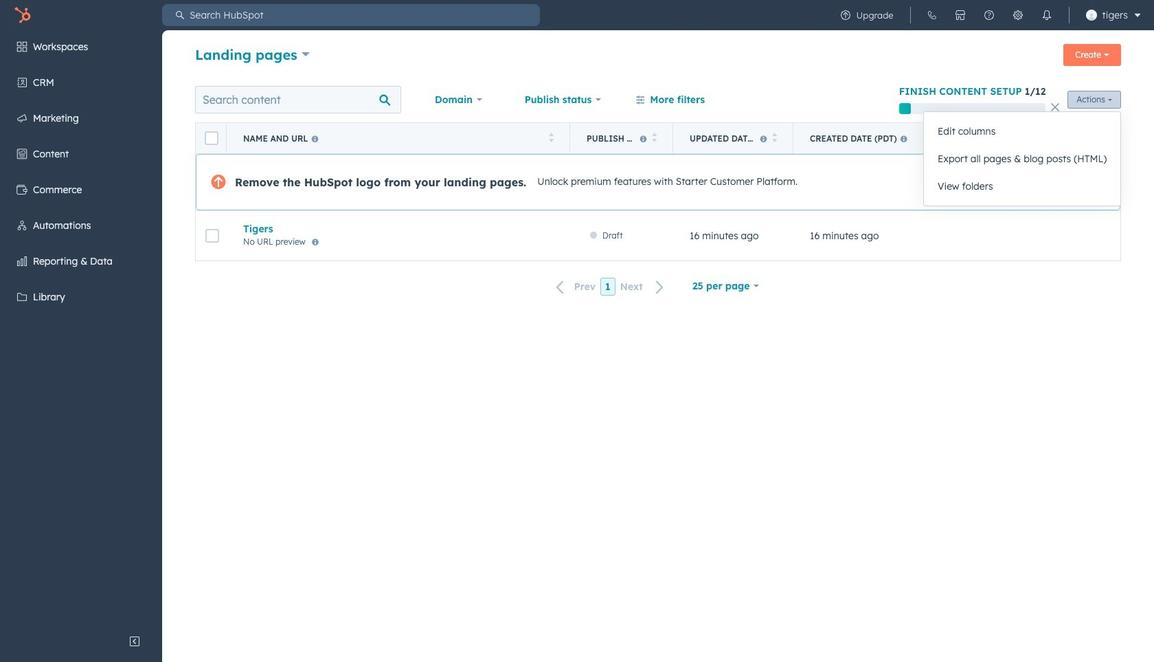 Task type: locate. For each thing, give the bounding box(es) containing it.
banner
[[195, 40, 1122, 71]]

0 horizontal spatial press to sort. image
[[549, 132, 554, 142]]

1 horizontal spatial press to sort. image
[[772, 132, 777, 142]]

1 press to sort. element from the left
[[549, 132, 554, 144]]

menu
[[832, 0, 1147, 30], [0, 30, 162, 628]]

2 horizontal spatial press to sort. element
[[772, 132, 777, 144]]

marketplaces image
[[955, 10, 966, 21]]

0 horizontal spatial press to sort. element
[[549, 132, 554, 144]]

progress bar
[[900, 103, 911, 114]]

press to sort. element
[[549, 132, 554, 144], [652, 132, 657, 144], [772, 132, 777, 144]]

0 horizontal spatial menu
[[0, 30, 162, 628]]

press to sort. image
[[549, 132, 554, 142], [772, 132, 777, 142]]

1 horizontal spatial press to sort. element
[[652, 132, 657, 144]]



Task type: vqa. For each thing, say whether or not it's contained in the screenshot.
"Backup-unsubscribe (in @hubspot/growth/templates/system/backup-unsubscribe.html)" button
no



Task type: describe. For each thing, give the bounding box(es) containing it.
notifications image
[[1042, 10, 1053, 21]]

2 press to sort. element from the left
[[652, 132, 657, 144]]

pagination navigation
[[548, 278, 673, 296]]

Search content search field
[[195, 86, 401, 113]]

3 press to sort. element from the left
[[772, 132, 777, 144]]

2 press to sort. image from the left
[[772, 132, 777, 142]]

howard n/a image
[[1087, 10, 1098, 21]]

press to sort. image
[[652, 132, 657, 142]]

1 press to sort. image from the left
[[549, 132, 554, 142]]

settings image
[[1013, 10, 1024, 21]]

help image
[[984, 10, 995, 21]]

Search HubSpot search field
[[184, 4, 540, 26]]

close image
[[1052, 103, 1060, 111]]

1 horizontal spatial menu
[[832, 0, 1147, 30]]



